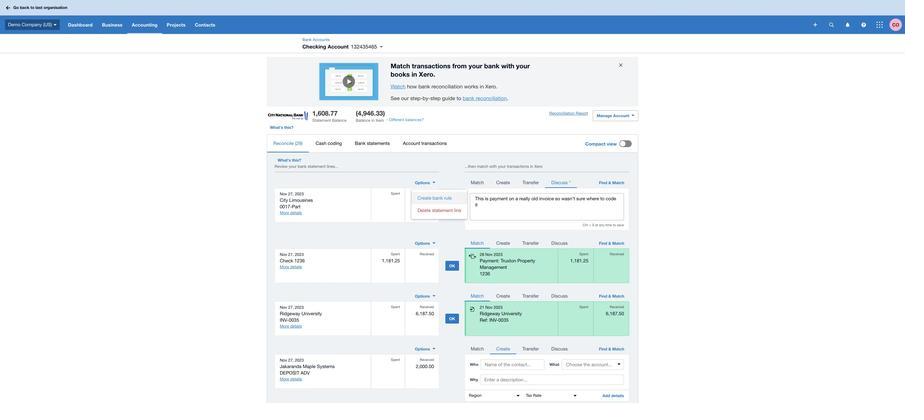 Task type: vqa. For each thing, say whether or not it's contained in the screenshot.
27, inside nov 27, 2023 jakaranda maple systems deposit adv more details
yes



Task type: describe. For each thing, give the bounding box(es) containing it.
ridgeway for inv-
[[480, 312, 501, 317]]

deposit
[[280, 371, 300, 376]]

what's this? for bottommost what's this? link
[[278, 158, 301, 163]]

options button for 2,000.00
[[411, 345, 440, 355]]

find & match for 2,000.00
[[599, 347, 625, 352]]

Choose the account... text field
[[563, 361, 624, 370]]

27, for jakaranda
[[288, 359, 294, 363]]

management
[[480, 265, 507, 270]]

projects button
[[162, 15, 190, 34]]

xero inside the 'match transactions from your bank with your books in xero'
[[419, 71, 434, 78]]

who
[[470, 363, 479, 368]]

2 vertical spatial transactions
[[507, 164, 529, 169]]

discuss for discuss *
[[552, 180, 568, 186]]

3 discuss link from the top
[[546, 343, 574, 355]]

nov 27, 2023 jakaranda maple systems deposit adv more details
[[280, 359, 335, 382]]

to for ctrl + s at any time to save
[[613, 224, 616, 227]]

statements
[[367, 141, 390, 146]]

0017-
[[280, 204, 292, 210]]

what's for what's this? link to the top
[[270, 125, 283, 130]]

bank reconciliation link
[[463, 95, 507, 101]]

bank inside the 'match transactions from your bank with your books in xero'
[[484, 62, 500, 70]]

1 vertical spatial account
[[614, 113, 630, 118]]

what
[[550, 363, 560, 368]]

from
[[453, 62, 467, 70]]

0035 inside nov 27, 2023 ridgeway university inv-0035 more details
[[289, 318, 299, 323]]

match link for 100.00
[[465, 177, 490, 188]]

details inside the add details link
[[612, 394, 624, 399]]

go back to last organisation link
[[4, 2, 71, 13]]

0 vertical spatial statement
[[308, 164, 326, 169]]

create for 6,187.50
[[497, 294, 510, 299]]

manage account
[[597, 113, 630, 118]]

list box containing create bank rule
[[412, 190, 468, 220]]

find for 6,187.50
[[599, 294, 608, 299]]

save
[[617, 224, 624, 227]]

received 2,000.00
[[416, 359, 434, 370]]

match inside the 'match transactions from your bank with your books in xero'
[[391, 62, 410, 70]]

add details link
[[598, 391, 629, 402]]

create link for 100.00
[[490, 177, 517, 188]]

books
[[391, 71, 410, 78]]

cash coding
[[316, 141, 342, 146]]

*
[[569, 180, 571, 186]]

)
[[302, 141, 303, 146]]

dashboard
[[68, 22, 93, 28]]

transfer for 6,187.50
[[523, 294, 539, 299]]

nov inside '28 nov 2023 payment: truxton property management 1236'
[[486, 253, 493, 257]]

spent for 2,000.00
[[391, 359, 400, 362]]

spent inside spent 1,181.25
[[391, 253, 400, 256]]

28 nov 2023 payment: truxton property management 1236
[[480, 253, 536, 277]]

projects
[[167, 22, 186, 28]]

spent 1,181.25
[[382, 253, 400, 264]]

more details button for jakaranda
[[280, 377, 302, 383]]

create bank rule
[[418, 196, 452, 201]]

maple
[[303, 365, 316, 370]]

nov 27, 2023 city limousines 0017-part more details
[[280, 192, 313, 215]]

more inside nov 27, 2023 city limousines 0017-part more details
[[280, 211, 289, 215]]

discuss for discuss link corresponding to payment: truxton property management
[[552, 241, 568, 246]]

29
[[296, 141, 302, 146]]

go
[[13, 5, 19, 10]]

create up the truxton
[[497, 241, 510, 246]]

sales invoice image
[[468, 305, 476, 316]]

bank accounts › checking account 132435465
[[303, 37, 377, 50]]

report
[[576, 111, 588, 116]]

2 options from the top
[[415, 241, 430, 246]]

checking
[[303, 43, 326, 50]]

bank statements link
[[349, 135, 396, 152]]

transfer for 100.00
[[523, 180, 539, 186]]

city
[[280, 198, 288, 203]]

go back to last organisation
[[13, 5, 67, 10]]

2 vertical spatial account
[[403, 141, 420, 146]]

Name of the contact... text field
[[481, 360, 545, 370]]

›
[[331, 38, 332, 42]]

1,608.77 statement balance
[[313, 110, 347, 123]]

ref:
[[480, 318, 488, 323]]

2 options button from the top
[[411, 239, 440, 249]]

find for 2,000.00
[[599, 347, 608, 352]]

last
[[35, 5, 42, 10]]

match transactions from your bank with your books in xero
[[391, 62, 530, 78]]

1236 inside nov 27, 2023 check 1236 more details
[[295, 259, 305, 264]]

0 vertical spatial reconciliation
[[432, 84, 463, 90]]

2 create link from the top
[[490, 238, 517, 249]]

watch link
[[391, 84, 406, 90]]

2023 for deposit
[[295, 359, 304, 363]]

adv
[[301, 371, 310, 376]]

watch
[[391, 84, 406, 90]]

statement inside button
[[432, 208, 453, 213]]

options for 100.00
[[415, 181, 430, 186]]

0035 inside the 21 nov 2023 ridgeway university ref: inv-0035
[[499, 318, 509, 323]]

discuss * link
[[546, 177, 577, 188]]

compact
[[586, 141, 606, 147]]

compact view
[[586, 141, 617, 147]]

find & match for 100.00
[[599, 181, 625, 186]]

any
[[599, 224, 605, 227]]

create bank rule link
[[412, 192, 468, 205]]

step-
[[411, 95, 423, 101]]

21
[[480, 306, 485, 310]]

options button for 100.00
[[411, 178, 440, 188]]

demo company (us)
[[8, 22, 52, 27]]

2023 for part
[[295, 192, 304, 197]]

guide
[[442, 95, 455, 101]]

delete statement line
[[418, 208, 462, 213]]

find & match link for 100.00
[[594, 177, 630, 189]]

part
[[292, 204, 301, 210]]

nov for limousines
[[280, 192, 287, 197]]

at
[[596, 224, 599, 227]]

to for see our step-by-step guide to bank reconciliation
[[457, 95, 462, 101]]

account inside bank accounts › checking account 132435465
[[328, 43, 349, 50]]

match link for 2,000.00
[[465, 343, 490, 355]]

balance inside 1,608.77 statement balance
[[332, 118, 347, 123]]

delete
[[418, 208, 431, 213]]

options for 2,000.00
[[415, 347, 430, 352]]

inv- inside nov 27, 2023 ridgeway university inv-0035 more details
[[280, 318, 289, 323]]

find & match for 6,187.50
[[599, 294, 625, 299]]

xero inside (4,946.33) balance in xero
[[376, 118, 384, 123]]

transactions for account
[[422, 141, 447, 146]]

back
[[20, 5, 29, 10]]

1 horizontal spatial reconciliation
[[476, 95, 507, 101]]

account transactions link
[[397, 135, 453, 152]]

discuss for discuss link related to ridgeway university
[[552, 294, 568, 299]]

cash coding link
[[310, 135, 348, 152]]

2 more details button from the top
[[280, 265, 302, 270]]

nov for 1236
[[280, 253, 287, 257]]

what's this? for what's this? link to the top
[[270, 125, 294, 130]]

match link for 6,187.50
[[465, 291, 490, 302]]

university for inv-
[[502, 312, 522, 317]]

transfer link for 6,187.50
[[517, 291, 546, 302]]

watch how bank reconciliation works in xero
[[391, 84, 496, 90]]

...then
[[465, 164, 476, 169]]

find for 100.00
[[599, 181, 608, 186]]

balances?
[[406, 118, 424, 122]]

create for 100.00
[[497, 180, 510, 186]]

0 horizontal spatial svg image
[[830, 22, 834, 27]]

why
[[470, 378, 478, 383]]

this? for bottommost what's this? link
[[292, 158, 301, 163]]

2 match link from the top
[[465, 238, 490, 249]]

reconciliation report link
[[550, 111, 588, 116]]

ok for ridgeway
[[449, 317, 455, 322]]

received for 2,000.00
[[420, 359, 434, 362]]

(4,946.33)
[[356, 110, 385, 117]]

cash
[[316, 141, 327, 146]]

ctrl + s at any time to save
[[583, 224, 624, 227]]

nov for maple
[[280, 359, 287, 363]]

details inside nov 27, 2023 jakaranda maple systems deposit adv more details
[[290, 377, 302, 382]]

university for 0035
[[302, 312, 322, 317]]

what's for bottommost what's this? link
[[278, 158, 291, 163]]

2 find & match link from the top
[[594, 238, 630, 249]]

transfer link for 2,000.00
[[517, 343, 546, 355]]

contacts button
[[190, 15, 220, 34]]



Task type: locate. For each thing, give the bounding box(es) containing it.
2 horizontal spatial svg image
[[877, 22, 883, 28]]

balance inside (4,946.33) balance in xero
[[356, 118, 371, 123]]

create link up the 21 nov 2023 ridgeway university ref: inv-0035
[[490, 291, 517, 302]]

1 vertical spatial statement
[[432, 208, 453, 213]]

2023 inside nov 27, 2023 jakaranda maple systems deposit adv more details
[[295, 359, 304, 363]]

1 transfer link from the top
[[517, 177, 546, 188]]

details inside nov 27, 2023 city limousines 0017-part more details
[[290, 211, 302, 215]]

0 vertical spatial ok link
[[446, 261, 459, 271]]

create up name of the contact... text box
[[497, 347, 510, 352]]

details inside nov 27, 2023 ridgeway university inv-0035 more details
[[290, 324, 302, 329]]

0 vertical spatial discuss link
[[546, 238, 574, 249]]

create up delete
[[418, 196, 432, 201]]

property
[[518, 259, 536, 264]]

truxton
[[501, 259, 516, 264]]

3 find from the top
[[599, 294, 608, 299]]

payment:
[[480, 259, 500, 264]]

statement left lines...
[[308, 164, 326, 169]]

0 vertical spatial ok
[[449, 264, 455, 269]]

1 vertical spatial with
[[490, 164, 497, 169]]

to right guide
[[457, 95, 462, 101]]

transfer
[[523, 180, 539, 186], [523, 241, 539, 246], [523, 294, 539, 299], [523, 347, 539, 352]]

Enter a description... text field
[[481, 375, 624, 386]]

0 horizontal spatial ridgeway
[[280, 312, 300, 317]]

1 vertical spatial what's
[[278, 158, 291, 163]]

1 ok from the top
[[449, 264, 455, 269]]

+
[[589, 224, 592, 227]]

3 27, from the top
[[288, 306, 294, 310]]

balance
[[332, 118, 347, 123], [356, 118, 371, 123]]

2023 inside '28 nov 2023 payment: truxton property management 1236'
[[494, 253, 503, 257]]

in inside (4,946.33) balance in xero
[[372, 118, 375, 123]]

inv-
[[280, 318, 289, 323], [490, 318, 499, 323]]

3 options button from the top
[[411, 292, 440, 302]]

create link for 2,000.00
[[490, 343, 517, 355]]

4 find & match from the top
[[599, 347, 625, 352]]

4 & from the top
[[609, 347, 612, 352]]

account down balances?
[[403, 141, 420, 146]]

2 more from the top
[[280, 265, 289, 270]]

transactions for match
[[412, 62, 451, 70]]

match link up 21 on the right of the page
[[465, 291, 490, 302]]

spent for 100.00
[[391, 192, 400, 196]]

1236 down management
[[480, 272, 490, 277]]

received 6,187.50
[[416, 306, 434, 317]]

what's this?
[[270, 125, 294, 130], [278, 158, 301, 163]]

1 options button from the top
[[411, 178, 440, 188]]

demo company (us) button
[[0, 15, 63, 34]]

options for 6,187.50
[[415, 294, 430, 299]]

see our step-by-step guide to bank reconciliation
[[391, 95, 507, 101]]

3 find & match link from the top
[[594, 291, 630, 302]]

what's this? up reconcile (
[[270, 125, 294, 130]]

1 horizontal spatial 0035
[[499, 318, 509, 323]]

2 discuss link from the top
[[546, 291, 574, 302]]

nov inside nov 27, 2023 jakaranda maple systems deposit adv more details
[[280, 359, 287, 363]]

inv- inside the 21 nov 2023 ridgeway university ref: inv-0035
[[490, 318, 499, 323]]

1236 right check
[[295, 259, 305, 264]]

0 vertical spatial account
[[328, 43, 349, 50]]

account right the manage
[[614, 113, 630, 118]]

this? up review your bank statement lines...
[[292, 158, 301, 163]]

nov inside the 21 nov 2023 ridgeway university ref: inv-0035
[[486, 306, 493, 310]]

find & match link
[[594, 177, 630, 189], [594, 238, 630, 249], [594, 291, 630, 302], [594, 343, 630, 355]]

received inside received 100.00
[[420, 192, 434, 196]]

2 ok from the top
[[449, 317, 455, 322]]

2 balance from the left
[[356, 118, 371, 123]]

1 balance from the left
[[332, 118, 347, 123]]

1 discuss link from the top
[[546, 238, 574, 249]]

nov inside nov 27, 2023 ridgeway university inv-0035 more details
[[280, 306, 287, 310]]

add
[[603, 394, 611, 399]]

company
[[22, 22, 42, 27]]

2 ok link from the top
[[446, 314, 459, 324]]

more inside nov 27, 2023 jakaranda maple systems deposit adv more details
[[280, 377, 289, 382]]

received inside received 2,000.00
[[420, 359, 434, 362]]

None text field
[[466, 391, 523, 402]]

1 horizontal spatial account
[[403, 141, 420, 146]]

0 horizontal spatial to
[[30, 5, 34, 10]]

received for 100.00
[[420, 192, 434, 196]]

3 spent from the top
[[391, 306, 400, 309]]

0 horizontal spatial 0035
[[289, 318, 299, 323]]

hide help
[[616, 62, 624, 70]]

2 received from the top
[[420, 253, 434, 256]]

2 university from the left
[[502, 312, 522, 317]]

balance down 1,608.77 at left
[[332, 118, 347, 123]]

1 inv- from the left
[[280, 318, 289, 323]]

2 discuss from the top
[[552, 241, 568, 246]]

banner
[[0, 0, 906, 34]]

hide help link
[[616, 60, 626, 70]]

4 spent from the top
[[391, 359, 400, 362]]

1 vertical spatial 1236
[[480, 272, 490, 277]]

what's up reconcile (
[[270, 125, 283, 130]]

27, for check
[[288, 253, 294, 257]]

reconcile (
[[273, 141, 296, 146]]

4 find & match link from the top
[[594, 343, 630, 355]]

svg image inside "demo company (us)" popup button
[[53, 24, 57, 26]]

2 vertical spatial discuss link
[[546, 343, 574, 355]]

accounting button
[[127, 15, 162, 34]]

statement
[[308, 164, 326, 169], [432, 208, 453, 213]]

how
[[407, 84, 417, 90]]

27, inside nov 27, 2023 jakaranda maple systems deposit adv more details
[[288, 359, 294, 363]]

different balances? link
[[389, 118, 424, 123]]

4 discuss from the top
[[552, 347, 568, 352]]

transfer link
[[517, 177, 546, 188], [517, 238, 546, 249], [517, 291, 546, 302], [517, 343, 546, 355]]

svg image
[[877, 22, 883, 28], [830, 22, 834, 27], [846, 22, 850, 27]]

received inside the received 6,187.50
[[420, 306, 434, 309]]

1 & from the top
[[609, 181, 612, 186]]

what's up review
[[278, 158, 291, 163]]

1 horizontal spatial inv-
[[490, 318, 499, 323]]

0 vertical spatial bank
[[303, 37, 312, 42]]

3 received from the top
[[420, 306, 434, 309]]

bank transaction image
[[468, 252, 476, 263]]

what's this? link
[[267, 122, 297, 133], [275, 155, 304, 166]]

to right time
[[613, 224, 616, 227]]

discuss link for ridgeway university
[[546, 291, 574, 302]]

account
[[328, 43, 349, 50], [614, 113, 630, 118], [403, 141, 420, 146]]

transactions inside the 'match transactions from your bank with your books in xero'
[[412, 62, 451, 70]]

works
[[464, 84, 479, 90]]

this? for what's this? link to the top
[[284, 125, 294, 130]]

ok link left bank transaction image
[[446, 261, 459, 271]]

2 0035 from the left
[[499, 318, 509, 323]]

6,187.50
[[606, 312, 624, 317], [416, 312, 434, 317]]

university inside nov 27, 2023 ridgeway university inv-0035 more details
[[302, 312, 322, 317]]

reconciliation
[[550, 111, 575, 116]]

1 vertical spatial transactions
[[422, 141, 447, 146]]

27, for ridgeway
[[288, 306, 294, 310]]

4 options button from the top
[[411, 345, 440, 355]]

1 vertical spatial bank
[[355, 141, 366, 146]]

nov inside nov 27, 2023 city limousines 0017-part more details
[[280, 192, 287, 197]]

create link down ...then match with your transactions in xero
[[490, 177, 517, 188]]

2023 for details
[[295, 253, 304, 257]]

1 horizontal spatial university
[[502, 312, 522, 317]]

2 transfer link from the top
[[517, 238, 546, 249]]

bank
[[303, 37, 312, 42], [355, 141, 366, 146]]

ctrl
[[583, 224, 589, 227]]

0 horizontal spatial 1236
[[295, 259, 305, 264]]

ridgeway inside nov 27, 2023 ridgeway university inv-0035 more details
[[280, 312, 300, 317]]

1 horizontal spatial balance
[[356, 118, 371, 123]]

discuss for third discuss link
[[552, 347, 568, 352]]

to inside banner
[[30, 5, 34, 10]]

1 horizontal spatial to
[[457, 95, 462, 101]]

1 match link from the top
[[465, 177, 490, 188]]

1 vertical spatial what's this? link
[[275, 155, 304, 166]]

more inside nov 27, 2023 check 1236 more details
[[280, 265, 289, 270]]

27, inside nov 27, 2023 check 1236 more details
[[288, 253, 294, 257]]

1,608.77
[[313, 110, 338, 117]]

different balances?
[[389, 118, 424, 122]]

account transactions
[[403, 141, 447, 146]]

to left 'last'
[[30, 5, 34, 10]]

1 discuss from the top
[[552, 180, 568, 186]]

ridgeway inside the 21 nov 2023 ridgeway university ref: inv-0035
[[480, 312, 501, 317]]

ridgeway for 0035
[[280, 312, 300, 317]]

list box
[[412, 190, 468, 220]]

0 vertical spatial to
[[30, 5, 34, 10]]

match link up who
[[465, 343, 490, 355]]

0035
[[289, 318, 299, 323], [499, 318, 509, 323]]

1 horizontal spatial 6,187.50
[[606, 312, 624, 317]]

received 100.00
[[420, 192, 434, 203]]

bank for bank statements
[[355, 141, 366, 146]]

1 ok link from the top
[[446, 261, 459, 271]]

check
[[280, 259, 293, 264]]

delete statement line button
[[412, 205, 468, 217]]

1 ridgeway from the left
[[280, 312, 300, 317]]

1 vertical spatial to
[[457, 95, 462, 101]]

2 ridgeway from the left
[[480, 312, 501, 317]]

statement down the create bank rule link
[[432, 208, 453, 213]]

bank statements
[[355, 141, 390, 146]]

bank left statements
[[355, 141, 366, 146]]

4 options from the top
[[415, 347, 430, 352]]

line
[[454, 208, 462, 213]]

2023 for management
[[494, 253, 503, 257]]

0 vertical spatial what's
[[270, 125, 283, 130]]

4 match link from the top
[[465, 343, 490, 355]]

100.00
[[420, 198, 434, 203]]

match link up '28'
[[465, 238, 490, 249]]

match
[[477, 164, 489, 169]]

3 more from the top
[[280, 324, 289, 329]]

4 more from the top
[[280, 377, 289, 382]]

create down ...then match with your transactions in xero
[[497, 180, 510, 186]]

transfer link for 100.00
[[517, 177, 546, 188]]

4 more details button from the top
[[280, 377, 302, 383]]

in inside the 'match transactions from your bank with your books in xero'
[[412, 71, 417, 78]]

2 horizontal spatial account
[[614, 113, 630, 118]]

with
[[502, 62, 515, 70], [490, 164, 497, 169]]

2 transfer from the top
[[523, 241, 539, 246]]

what's this? link down reconcile ( 29 )
[[275, 155, 304, 166]]

help
[[616, 66, 624, 70]]

1 vertical spatial ok link
[[446, 314, 459, 324]]

statement
[[313, 118, 331, 123]]

1 vertical spatial reconciliation
[[476, 95, 507, 101]]

This is payment on a really old invoice so wasn't sure where to code it text field
[[470, 194, 624, 221]]

1 options from the top
[[415, 181, 430, 186]]

2,000.00
[[416, 365, 434, 370]]

received for 6,187.50
[[420, 306, 434, 309]]

in
[[412, 71, 417, 78], [480, 84, 484, 90], [372, 118, 375, 123], [530, 164, 534, 169]]

0 vertical spatial this?
[[284, 125, 294, 130]]

4 transfer link from the top
[[517, 343, 546, 355]]

27, inside nov 27, 2023 ridgeway university inv-0035 more details
[[288, 306, 294, 310]]

svg image
[[6, 6, 10, 10], [862, 22, 866, 27], [814, 23, 818, 27], [53, 24, 57, 26]]

more inside nov 27, 2023 ridgeway university inv-0035 more details
[[280, 324, 289, 329]]

bank up checking
[[303, 37, 312, 42]]

demo
[[8, 22, 20, 27]]

3 options from the top
[[415, 294, 430, 299]]

bank inside bank accounts › checking account 132435465
[[303, 37, 312, 42]]

reconciliation
[[432, 84, 463, 90], [476, 95, 507, 101]]

&
[[609, 181, 612, 186], [609, 241, 612, 246], [609, 294, 612, 299], [609, 347, 612, 352]]

discuss *
[[552, 180, 571, 186]]

2 spent from the top
[[391, 253, 400, 256]]

0 horizontal spatial bank
[[303, 37, 312, 42]]

banner containing co
[[0, 0, 906, 34]]

(us)
[[43, 22, 52, 27]]

0 horizontal spatial statement
[[308, 164, 326, 169]]

0 vertical spatial 1236
[[295, 259, 305, 264]]

4 27, from the top
[[288, 359, 294, 363]]

0 horizontal spatial with
[[490, 164, 497, 169]]

1236 inside '28 nov 2023 payment: truxton property management 1236'
[[480, 272, 490, 277]]

2023 inside nov 27, 2023 ridgeway university inv-0035 more details
[[295, 306, 304, 310]]

4 transfer from the top
[[523, 347, 539, 352]]

ok link for ridgeway
[[446, 314, 459, 324]]

0 vertical spatial what's this? link
[[267, 122, 297, 133]]

3 & from the top
[[609, 294, 612, 299]]

manage
[[597, 113, 613, 118]]

4 create link from the top
[[490, 343, 517, 355]]

bank accounts link
[[303, 37, 330, 42]]

0 horizontal spatial reconciliation
[[432, 84, 463, 90]]

find & match link for 2,000.00
[[594, 343, 630, 355]]

0 vertical spatial with
[[502, 62, 515, 70]]

university inside the 21 nov 2023 ridgeway university ref: inv-0035
[[502, 312, 522, 317]]

match link down match
[[465, 177, 490, 188]]

1 27, from the top
[[288, 192, 294, 197]]

what's
[[270, 125, 283, 130], [278, 158, 291, 163]]

2 & from the top
[[609, 241, 612, 246]]

create for 2,000.00
[[497, 347, 510, 352]]

3 match link from the top
[[465, 291, 490, 302]]

options
[[415, 181, 430, 186], [415, 241, 430, 246], [415, 294, 430, 299], [415, 347, 430, 352]]

0 vertical spatial transactions
[[412, 62, 451, 70]]

132435465
[[351, 44, 377, 50]]

& for 6,187.50
[[609, 294, 612, 299]]

1 horizontal spatial statement
[[432, 208, 453, 213]]

reconciliation up guide
[[432, 84, 463, 90]]

s
[[592, 224, 595, 227]]

1 horizontal spatial 1236
[[480, 272, 490, 277]]

2 horizontal spatial to
[[613, 224, 616, 227]]

0 horizontal spatial account
[[328, 43, 349, 50]]

1 more details button from the top
[[280, 210, 302, 216]]

1 university from the left
[[302, 312, 322, 317]]

options button for 6,187.50
[[411, 292, 440, 302]]

0 horizontal spatial balance
[[332, 118, 347, 123]]

1 transfer from the top
[[523, 180, 539, 186]]

spent for 6,187.50
[[391, 306, 400, 309]]

1 horizontal spatial 1,181.25
[[571, 259, 589, 264]]

3 transfer from the top
[[523, 294, 539, 299]]

1 more from the top
[[280, 211, 289, 215]]

1 horizontal spatial ridgeway
[[480, 312, 501, 317]]

1 find & match from the top
[[599, 181, 625, 186]]

0 horizontal spatial inv-
[[280, 318, 289, 323]]

nov inside nov 27, 2023 check 1236 more details
[[280, 253, 287, 257]]

transfer for 2,000.00
[[523, 347, 539, 352]]

1 horizontal spatial with
[[502, 62, 515, 70]]

create link
[[490, 177, 517, 188], [490, 238, 517, 249], [490, 291, 517, 302], [490, 343, 517, 355]]

2023 inside nov 27, 2023 city limousines 0017-part more details
[[295, 192, 304, 197]]

& for 2,000.00
[[609, 347, 612, 352]]

2 vertical spatial to
[[613, 224, 616, 227]]

4 received from the top
[[420, 359, 434, 362]]

nov for university
[[280, 306, 287, 310]]

4 find from the top
[[599, 347, 608, 352]]

1 vertical spatial discuss link
[[546, 291, 574, 302]]

create link up the truxton
[[490, 238, 517, 249]]

to
[[30, 5, 34, 10], [457, 95, 462, 101], [613, 224, 616, 227]]

bank for bank accounts › checking account 132435465
[[303, 37, 312, 42]]

3 create link from the top
[[490, 291, 517, 302]]

2023 inside nov 27, 2023 check 1236 more details
[[295, 253, 304, 257]]

balance down (4,946.33) on the left top
[[356, 118, 371, 123]]

2 27, from the top
[[288, 253, 294, 257]]

this? up reconcile ( 29 )
[[284, 125, 294, 130]]

& for 100.00
[[609, 181, 612, 186]]

0 horizontal spatial 1,181.25
[[382, 259, 400, 264]]

2023
[[295, 192, 304, 197], [295, 253, 304, 257], [494, 253, 503, 257], [295, 306, 304, 310], [494, 306, 503, 310], [295, 359, 304, 363]]

28
[[480, 253, 485, 257]]

2 find & match from the top
[[599, 241, 625, 246]]

2 inv- from the left
[[490, 318, 499, 323]]

svg image inside 'go back to last organisation' link
[[6, 6, 10, 10]]

1 vertical spatial this?
[[292, 158, 301, 163]]

3 discuss from the top
[[552, 294, 568, 299]]

0 vertical spatial what's this?
[[270, 125, 294, 130]]

1 0035 from the left
[[289, 318, 299, 323]]

1 vertical spatial what's this?
[[278, 158, 301, 163]]

0 horizontal spatial 6,187.50
[[416, 312, 434, 317]]

university
[[302, 312, 322, 317], [502, 312, 522, 317]]

1 create link from the top
[[490, 177, 517, 188]]

different
[[389, 118, 405, 122]]

2 find from the top
[[599, 241, 608, 246]]

what's this? up review
[[278, 158, 301, 163]]

create up the 21 nov 2023 ridgeway university ref: inv-0035
[[497, 294, 510, 299]]

more details button for ridgeway
[[280, 324, 302, 330]]

more details button for city
[[280, 210, 302, 216]]

review
[[275, 164, 288, 169]]

1 received from the top
[[420, 192, 434, 196]]

nov 27, 2023 check 1236 more details
[[280, 253, 305, 270]]

create link for 6,187.50
[[490, 291, 517, 302]]

ok link for payment:
[[446, 261, 459, 271]]

by-
[[423, 95, 431, 101]]

1 find & match link from the top
[[594, 177, 630, 189]]

0 horizontal spatial university
[[302, 312, 322, 317]]

account down ›
[[328, 43, 349, 50]]

27, for city
[[288, 192, 294, 197]]

find & match link for 6,187.50
[[594, 291, 630, 302]]

what's this? link up reconcile (
[[267, 122, 297, 133]]

None text field
[[523, 391, 580, 402]]

discuss link for payment: truxton property management
[[546, 238, 574, 249]]

...then match with your transactions in xero
[[465, 164, 543, 169]]

dashboard link
[[63, 15, 97, 34]]

systems
[[317, 365, 335, 370]]

3 transfer link from the top
[[517, 291, 546, 302]]

3 more details button from the top
[[280, 324, 302, 330]]

27,
[[288, 192, 294, 197], [288, 253, 294, 257], [288, 306, 294, 310], [288, 359, 294, 363]]

with inside the 'match transactions from your bank with your books in xero'
[[502, 62, 515, 70]]

time
[[606, 224, 612, 227]]

3 find & match from the top
[[599, 294, 625, 299]]

details inside nov 27, 2023 check 1236 more details
[[290, 265, 302, 270]]

reconciliation down works
[[476, 95, 507, 101]]

rule
[[444, 196, 452, 201]]

ok for payment:
[[449, 264, 455, 269]]

co
[[893, 22, 900, 27]]

1 spent from the top
[[391, 192, 400, 196]]

1 find from the top
[[599, 181, 608, 186]]

2023 for inv-
[[494, 306, 503, 310]]

2023 for 0035
[[295, 306, 304, 310]]

27, inside nov 27, 2023 city limousines 0017-part more details
[[288, 192, 294, 197]]

more
[[280, 211, 289, 215], [280, 265, 289, 270], [280, 324, 289, 329], [280, 377, 289, 382]]

lines...
[[327, 164, 339, 169]]

1 horizontal spatial svg image
[[846, 22, 850, 27]]

1 vertical spatial ok
[[449, 317, 455, 322]]

2023 inside the 21 nov 2023 ridgeway university ref: inv-0035
[[494, 306, 503, 310]]

1 horizontal spatial bank
[[355, 141, 366, 146]]

create link up name of the contact... text box
[[490, 343, 517, 355]]

ok link left sales invoice "image"
[[446, 314, 459, 324]]



